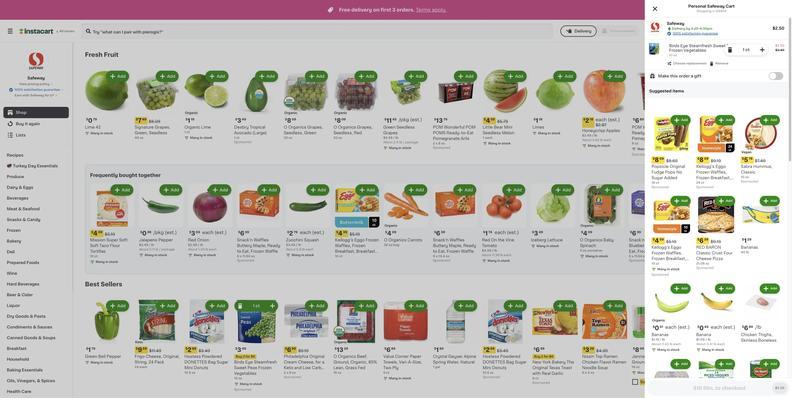 Task type: locate. For each thing, give the bounding box(es) containing it.
10
[[669, 54, 673, 57], [741, 176, 744, 179], [90, 255, 94, 258], [335, 255, 339, 258], [652, 262, 655, 266], [731, 366, 735, 369], [234, 378, 238, 381]]

$8.09
[[149, 120, 160, 124], [745, 120, 757, 124]]

0 horizontal spatial donettes
[[184, 361, 207, 365]]

all left "(30+)"
[[722, 283, 727, 287]]

2 48 from the left
[[731, 136, 736, 139]]

1 $7.49 original price: $8.09 element from the left
[[135, 117, 180, 124]]

breakfast, inside kellogg's eggo frozen waffles, frozen breakfast, breakfast food, original
[[666, 257, 686, 261]]

bolthouse farms carrots, premium 2 lb bag
[[727, 238, 762, 252]]

$ 8 09 inside the $8.09 original price: $9.19 element
[[697, 157, 709, 163]]

wonderful for eat
[[643, 125, 664, 129]]

1 vertical spatial 5
[[580, 249, 582, 252]]

10.5 for 1st $2.89 original price: $3.49 'element' from the right
[[483, 372, 489, 375]]

49 for iceberg lettuce
[[539, 231, 543, 234]]

safeway logo image
[[24, 49, 49, 74]]

/ inside bananas $1.19 / lb about 0.43 lb each
[[660, 339, 661, 342]]

$ inside $ 0 45
[[697, 326, 699, 329]]

11.64 inside the snack'n waffles buttery maple, ready to eat, frozen waffle 6 x 11.64 oz
[[243, 255, 250, 258]]

2 11.64 from the left
[[634, 255, 642, 258]]

32 inside 'o organics grapes, seedless, green 32 oz'
[[284, 136, 288, 139]]

1 vertical spatial fresh
[[652, 355, 663, 359]]

$5
[[251, 356, 255, 359]]

$4.59 original price: $5.19 element
[[652, 238, 692, 245]]

2 vertical spatial food,
[[672, 263, 683, 267]]

original up carb
[[309, 355, 325, 359]]

$ 8 09 for o organics grapes, seedless, green
[[285, 118, 296, 124]]

1 vertical spatial satisfaction
[[24, 88, 43, 91]]

1 horizontal spatial 19
[[539, 118, 542, 121]]

$0.38 per package (estimated) element
[[139, 230, 184, 237]]

2 $ 1 19 from the left
[[534, 118, 542, 124]]

hostess for 1st $2.89 original price: $3.49 'element' from the right
[[483, 355, 499, 359]]

45 for 0
[[704, 326, 709, 329]]

$ 0 38
[[140, 231, 151, 237]]

2 lime from the left
[[201, 125, 211, 129]]

$1.74 each (estimated) element
[[482, 230, 526, 237]]

$ 1 19 up organic lime 1 ct
[[186, 118, 194, 124]]

1 vertical spatial /pkg
[[154, 230, 164, 235]]

1 horizontal spatial guarantee
[[702, 32, 718, 35]]

1 vertical spatial $9.19
[[711, 240, 721, 244]]

organics
[[288, 125, 306, 129], [338, 125, 356, 129], [388, 238, 406, 242], [584, 238, 602, 242], [338, 355, 356, 359]]

1 horizontal spatial ready
[[463, 244, 476, 248]]

1 arils from the left
[[461, 137, 469, 141]]

to
[[664, 244, 668, 248], [237, 250, 241, 254], [433, 250, 437, 254]]

13 for $ 13 29
[[337, 348, 343, 353]]

0 vertical spatial 10 ct
[[335, 255, 343, 258]]

2 eat, from the left
[[438, 250, 446, 254]]

$ 2 89 for 1st $2.89 original price: $3.49 'element' from the right
[[484, 348, 495, 353]]

2 donettes from the left
[[483, 361, 505, 365]]

3 eat, from the left
[[629, 250, 637, 254]]

09 up kellogg's eggo frozen waffles, frozen breakfast, breakfast food, homestyle on the right top
[[704, 157, 709, 161]]

1 waffle from the left
[[265, 250, 278, 254]]

3 inside $3.03 each (estimated) element
[[191, 231, 195, 237]]

classic up cheese
[[696, 251, 711, 255]]

$8.09 for red,
[[745, 120, 757, 124]]

1 maple, from the left
[[253, 244, 266, 248]]

2 bag from the left
[[506, 361, 514, 365]]

waffles, down "$ 4 39"
[[335, 244, 351, 248]]

1 to- from the left
[[461, 131, 467, 135]]

condiments & sauces
[[7, 326, 52, 330]]

1 10.5 from the left
[[184, 372, 191, 375]]

3 right first
[[392, 8, 395, 12]]

13 for $ 13 79
[[436, 118, 443, 124]]

$ 6 89 up pom wonderful ready-to-eat pomegranate arils 8 oz
[[633, 118, 644, 124]]

bag for second $2.89 original price: $3.49 'element' from the right
[[208, 361, 216, 365]]

1 hostess from the left
[[184, 355, 201, 359]]

breakfast inside kellogg's eggo frozen waffles, frozen breakfast, breakfast food, homestyle
[[696, 182, 715, 186]]

13 up ground,
[[337, 348, 343, 353]]

item carousel region
[[85, 49, 776, 160], [90, 181, 779, 272], [85, 279, 776, 396]]

100% satisfaction guarantee up birds eye steamfresh sweet peas frozen vegetables button
[[673, 32, 718, 35]]

2 10.5 from the left
[[483, 372, 489, 375]]

waffle for snack'n waffles buttery maple, ready to eat, frozen waffle 6 x 11.64 oz
[[265, 250, 278, 254]]

organics for 5
[[584, 238, 602, 242]]

(est.) for $ 0 38
[[165, 230, 177, 235]]

buttery for snack'n waffles buttery maple, ready to eat, frozen waffle 6 x 14.4 oz
[[433, 244, 448, 248]]

1 horizontal spatial eggo
[[671, 246, 681, 250]]

4 up the mission
[[93, 231, 97, 237]]

$2.50 down 1 button
[[775, 44, 784, 47]]

each (est.) up onion at the bottom left of the page
[[202, 230, 227, 235]]

2 powdered from the left
[[500, 355, 520, 359]]

0 horizontal spatial classic
[[696, 251, 711, 255]]

1 donuts from the left
[[194, 366, 208, 370]]

(est.) for $ 0 51
[[678, 325, 690, 330]]

wonderful inside pom wonderful pom poms ready-to-eat pomegranate arils 2 x 8 oz
[[444, 125, 465, 129]]

taco
[[99, 244, 109, 248]]

2 all from the top
[[722, 283, 727, 287]]

1 donettes from the left
[[184, 361, 207, 365]]

it
[[25, 122, 28, 126]]

1 horizontal spatial cheese,
[[298, 361, 314, 365]]

$2.89 original price: $3.49 element
[[184, 347, 230, 354], [483, 347, 528, 354]]

1 seedless, from the left
[[284, 131, 303, 135]]

x inside $ 3 29 $4.39 nissin top ramen chicken flavor ramen noodle soup 6 x 3 oz
[[585, 372, 587, 375]]

3 ready from the left
[[650, 244, 663, 248]]

size,
[[413, 361, 422, 365]]

$8.09 original price: $9.19 element
[[696, 157, 736, 164]]

2 buttery from the left
[[433, 244, 448, 248]]

0 vertical spatial eggo
[[716, 165, 726, 169]]

about left the 0.8
[[286, 248, 296, 251]]

frequently bought together
[[90, 173, 161, 178]]

4:30pm inside delivery by 4:20-4:30pm link
[[734, 29, 751, 33]]

and
[[294, 366, 302, 370]]

goods for canned
[[24, 336, 37, 340]]

food, for homestyle
[[716, 182, 727, 186]]

13 up the poms
[[436, 118, 443, 124]]

19
[[191, 118, 194, 121], [539, 118, 542, 121]]

2 vertical spatial 24
[[135, 366, 139, 369]]

$ 7 49
[[136, 118, 146, 124]]

shop
[[16, 111, 26, 115]]

oz inside o organics beef, ground, organic, 85% lean, grass fed 16 oz
[[338, 372, 341, 375]]

29 inside the $ 1 29
[[747, 238, 751, 241]]

2 horizontal spatial ready
[[650, 244, 663, 248]]

$ 8 09 $8.69 popsicle original fudge pops no sugar added 18 ct
[[652, 157, 685, 185]]

1 $ 4 09 from the left
[[91, 231, 102, 237]]

100% satisfaction guarantee down view pricing policy link on the top left
[[14, 88, 60, 91]]

oils, vinegars, & spices
[[7, 379, 55, 383]]

about left 0.11
[[139, 248, 149, 251]]

remove birds eye steamfresh sweet peas frozen vegetables image for increment quantity of birds eye steamfresh sweet peas frozen vegetables image
[[237, 303, 244, 310]]

boneless
[[758, 339, 777, 343]]

low
[[303, 366, 311, 370]]

breakfast, for homestyle
[[711, 176, 731, 180]]

1 vertical spatial cheese,
[[298, 361, 314, 365]]

goods for dry
[[15, 315, 29, 319]]

1 vertical spatial goods
[[24, 336, 37, 340]]

$ 6 89 for new york bakery the original texas toast with real garlic
[[534, 348, 545, 353]]

buy 2 for $6
[[683, 126, 703, 129]]

$ 6 89 up buy 2 for $9
[[534, 348, 545, 353]]

wonderful inside pom wonderful ready-to-eat pomegranate arils 8 oz
[[643, 125, 664, 129]]

bagels
[[731, 361, 745, 365]]

0 vertical spatial bananas
[[741, 246, 758, 250]]

2 horizontal spatial green
[[383, 125, 396, 129]]

1 ct
[[743, 48, 750, 52], [253, 304, 260, 308]]

$ 4 59 for kellogg's eggo frozen waffles, frozen breakfast, breakfast food, original
[[653, 238, 664, 244]]

0 horizontal spatial 13
[[337, 348, 343, 353]]

2 grapes, from the left
[[155, 125, 170, 129]]

79 inside $ 2 79
[[294, 231, 298, 234]]

personal
[[688, 4, 706, 8]]

$4.59 inside green seedless grapes $4.59 / lb about 2.5 lb / package
[[383, 136, 393, 139]]

2 19 from the left
[[539, 118, 542, 121]]

$ inside the $ 9 99
[[136, 348, 138, 351]]

1 eat from the left
[[467, 131, 474, 135]]

$7.49 original price: $8.09 element for signature grapes, green, seedless
[[135, 117, 180, 124]]

1 48 from the left
[[135, 136, 139, 139]]

2 pomegranate from the left
[[632, 137, 659, 141]]

donettes for 1st $2.89 original price: $3.49 'element' from the right
[[483, 361, 505, 365]]

0 horizontal spatial 10.5
[[184, 372, 191, 375]]

birds eye steamfresh sweet peas frozen vegetables 10 oz up replacement on the right top
[[669, 44, 736, 57]]

1 horizontal spatial 1 ct
[[743, 48, 750, 52]]

2 horizontal spatial eat,
[[629, 250, 637, 254]]

2 arils from the left
[[660, 137, 668, 141]]

$9.19 inside $6.39 original price: $9.19 element
[[711, 240, 721, 244]]

eye down 100% satisfaction guarantee link
[[680, 44, 688, 48]]

16 down the ground
[[632, 366, 635, 369]]

$4.59
[[383, 136, 393, 139], [482, 249, 491, 252]]

gift
[[694, 74, 701, 78]]

sponsored badge image
[[234, 141, 251, 144], [433, 146, 450, 150], [632, 153, 649, 156], [741, 180, 758, 184], [652, 186, 669, 189], [696, 186, 713, 189], [237, 259, 254, 263], [433, 259, 450, 263], [629, 259, 646, 263], [696, 267, 713, 270], [652, 274, 669, 277], [284, 376, 301, 380], [483, 376, 500, 380], [731, 377, 748, 381], [532, 382, 550, 385], [234, 389, 251, 392]]

$ inside the $ 2 18 each (est.) $2.87 honeycrisp apples $3.49 / lb about 0.62 lb each
[[583, 118, 585, 121]]

2 hostess from the left
[[483, 355, 499, 359]]

each (est.) inside $1.74 each (estimated) element
[[495, 230, 519, 235]]

1 wonderful from the left
[[444, 125, 465, 129]]

chicken
[[741, 333, 757, 337], [582, 361, 598, 365]]

2 seedless, from the left
[[334, 131, 353, 135]]

green
[[383, 125, 396, 129], [304, 131, 316, 135], [85, 355, 97, 359]]

1 horizontal spatial 45
[[704, 326, 709, 329]]

buy it again link
[[3, 118, 69, 130]]

a-
[[408, 361, 413, 365]]

maple, inside snack'n waffles buttery maple, ready to eat, frozen waffle 6 x 14.4 oz
[[449, 244, 462, 248]]

0 for jalapeno
[[142, 231, 147, 237]]

1 horizontal spatial $5.19
[[350, 233, 360, 237]]

bag for 1st $2.89 original price: $3.49 'element' from the right
[[506, 361, 514, 365]]

classic inside the red baron classic crust four cheese pizza 21.06 oz
[[696, 251, 711, 255]]

1 pom from the left
[[433, 125, 443, 129]]

each inside banana $1.09 / lb about 0.41 lb each
[[717, 343, 725, 346]]

lime 42
[[85, 125, 101, 129]]

1 $ 2 89 from the left
[[186, 348, 196, 353]]

0 horizontal spatial 7
[[138, 118, 141, 124]]

1 pomegranate from the left
[[433, 137, 460, 141]]

1 horizontal spatial waffles,
[[666, 251, 682, 255]]

world variety produce garlic
[[678, 238, 722, 248]]

dry
[[7, 315, 14, 319]]

for for 6
[[544, 356, 548, 359]]

2 to- from the left
[[647, 131, 652, 135]]

about left 0.62
[[582, 139, 592, 142]]

1 vertical spatial produce
[[705, 238, 722, 242]]

2 vertical spatial item carousel region
[[85, 279, 776, 396]]

1 waffles from the left
[[254, 238, 269, 242]]

buy for 4
[[683, 126, 690, 129]]

79 for 0
[[93, 118, 97, 121]]

green for green seedless grapes $4.59 / lb about 2.5 lb / package
[[383, 125, 396, 129]]

0 horizontal spatial cream
[[284, 361, 297, 365]]

0 horizontal spatial $ 2 89
[[186, 348, 196, 353]]

2 ready- from the left
[[632, 131, 647, 135]]

0 vertical spatial 94804
[[716, 10, 726, 13]]

view left "(30+)"
[[711, 283, 721, 287]]

8 inside new york bakery the original texas toast with real garlic 8 ct
[[532, 378, 535, 381]]

cream down philadelphia
[[284, 361, 297, 365]]

2 $7.49 original price: $8.09 element from the left
[[731, 117, 776, 124]]

view for 8
[[711, 53, 721, 57]]

to for snack'n waffles buttery maple, ready to eat, frozen waffle 6 x 14.4 oz
[[433, 250, 437, 254]]

0 horizontal spatial fresh
[[85, 52, 102, 58]]

$7.49 original price: $8.09 element up signature grapes, green, seedless 48 oz at the left top of page
[[135, 117, 180, 124]]

breakfast for homestyle
[[696, 182, 715, 186]]

1 all from the top
[[722, 53, 727, 57]]

eye down buy 2 for $5
[[245, 361, 253, 365]]

$4.59 original price: $5.79 element
[[483, 117, 528, 124]]

1 horizontal spatial cream
[[704, 355, 717, 359]]

$8.09 for green,
[[149, 120, 160, 124]]

kellogg's down wild
[[652, 246, 670, 250]]

3 pom from the left
[[632, 125, 642, 129]]

green for green bell pepper
[[85, 355, 97, 359]]

0 horizontal spatial to-
[[461, 131, 467, 135]]

1 vertical spatial cream
[[284, 361, 297, 365]]

avocado
[[234, 131, 252, 135]]

$ 1 19 for limes
[[534, 118, 542, 124]]

1 horizontal spatial peas
[[727, 44, 736, 48]]

each (est.) for bananas
[[665, 325, 690, 330]]

monte
[[689, 131, 702, 135]]

$7.49 original price: $8.09 element
[[135, 117, 180, 124], [731, 117, 776, 124]]

0 horizontal spatial pom
[[433, 125, 443, 129]]

1 vertical spatial all
[[722, 283, 727, 287]]

choose replacement button
[[667, 61, 707, 66]]

0 vertical spatial item carousel region
[[85, 49, 776, 160]]

2 donuts from the left
[[492, 366, 507, 370]]

o organics grapes, seedless, green 32 oz
[[284, 125, 323, 139]]

signature inside signature grapes, green, seedless 48 oz
[[135, 125, 154, 129]]

0 horizontal spatial 24
[[135, 366, 139, 369]]

2 ready from the left
[[463, 244, 476, 248]]

$ inside $ 3 29 $4.39 nissin top ramen chicken flavor ramen noodle soup 6 x 3 oz
[[583, 348, 585, 351]]

waffle for snack'n waffles wild blueberry, ready to eat, frozen waffle 6 x 11.64 oz
[[652, 250, 665, 254]]

keto inside product group
[[135, 341, 143, 344]]

1 7 from the left
[[138, 118, 141, 124]]

item carousel region containing fresh fruit
[[85, 49, 776, 160]]

1 horizontal spatial vegetables
[[684, 48, 706, 52]]

0 horizontal spatial 94804
[[655, 29, 670, 33]]

2 horizontal spatial delivery
[[696, 29, 714, 33]]

pom left little on the top
[[466, 125, 476, 129]]

32
[[284, 136, 288, 139], [334, 136, 338, 139], [384, 244, 388, 247]]

this
[[670, 74, 678, 78]]

3 waffles from the left
[[646, 238, 661, 242]]

remove birds eye steamfresh sweet peas frozen vegetables image
[[727, 46, 733, 53], [237, 303, 244, 310]]

48 for signature grapes, red, seedless
[[731, 136, 736, 139]]

6 inside snack'n waffles buttery maple, ready to eat, frozen waffle 6 x 14.4 oz
[[433, 255, 435, 258]]

dairy & eggs link
[[3, 182, 69, 193]]

2 signature from the left
[[731, 125, 750, 129]]

1 vertical spatial kellogg's
[[335, 238, 353, 242]]

cream inside daisy sour cream 14 oz
[[704, 355, 717, 359]]

maple, for snack'n waffles buttery maple, ready to eat, frozen waffle 6 x 11.64 oz
[[253, 244, 266, 248]]

09 up popsicle
[[660, 157, 664, 161]]

39 for snack'n waffles buttery maple, ready to eat, frozen waffle 6 x 11.64 oz
[[245, 231, 249, 234]]

earn with safeway for u®
[[15, 94, 54, 97]]

waffles, for kellogg's eggo frozen waffles, frozen breakfast, breakfast food, original
[[666, 251, 682, 255]]

1.05
[[198, 248, 205, 251]]

green bell pepper
[[85, 355, 121, 359]]

10 inside thomas' plain mini bagels 10 x 15 oz
[[731, 366, 735, 369]]

4:30pm up (40+)
[[734, 29, 751, 33]]

birds up choose
[[669, 44, 679, 48]]

1 horizontal spatial 5
[[744, 157, 748, 163]]

breakfast
[[696, 182, 715, 186], [356, 250, 375, 254], [652, 263, 671, 267], [7, 347, 27, 351]]

(est.) for $ 1 74
[[507, 230, 519, 235]]

satisfaction inside button
[[24, 88, 43, 91]]

blueberry,
[[629, 244, 649, 248]]

each down little on the top
[[485, 136, 493, 139]]

seedless, inside 'o organics grapes, seedless, green 32 oz'
[[284, 131, 303, 135]]

1 bag from the left
[[208, 361, 216, 365]]

79 for 13
[[443, 118, 447, 121]]

2 waffles from the left
[[450, 238, 465, 242]]

1 powdered from the left
[[202, 355, 222, 359]]

1 horizontal spatial bakery
[[552, 361, 566, 365]]

10 down buy 2 for $5
[[234, 378, 238, 381]]

0 vertical spatial remove birds eye steamfresh sweet peas frozen vegetables image
[[727, 46, 733, 53]]

3 snack'n from the left
[[629, 238, 645, 242]]

1 hostess powdered donettes bag sugar mini donuts 10.5 oz from the left
[[184, 355, 228, 375]]

soft
[[119, 238, 128, 242], [90, 244, 98, 248]]

$ 6 39 up snack'n waffles buttery maple, ready to eat, frozen waffle 6 x 14.4 oz
[[434, 231, 445, 237]]

lb right the 0.8
[[302, 248, 305, 251]]

keto inside philadelphia original cream cheese, for a keto and low carb lifestyle
[[284, 366, 293, 370]]

0 horizontal spatial produce
[[7, 175, 24, 179]]

hostess right original,
[[184, 355, 201, 359]]

4 up little on the top
[[486, 118, 490, 124]]

many down buy 2 for $5
[[240, 383, 249, 386]]

0 horizontal spatial 10 ct
[[335, 255, 343, 258]]

0 horizontal spatial ready
[[267, 244, 280, 248]]

steamfresh down $5
[[254, 361, 277, 365]]

2 horizontal spatial eggo
[[716, 165, 726, 169]]

lb up 1.05
[[200, 244, 203, 247]]

seedless inside green seedless grapes $4.59 / lb about 2.5 lb / package
[[397, 125, 415, 129]]

snack'n for snack'n waffles wild blueberry, ready to eat, frozen waffle 6 x 11.64 oz
[[629, 238, 645, 242]]

red for 1
[[482, 238, 490, 242]]

oz inside the snack'n waffles wild blueberry, ready to eat, frozen waffle 6 x 11.64 oz
[[643, 255, 647, 258]]

3 up iceberg
[[534, 231, 538, 237]]

bakery
[[7, 240, 21, 244], [552, 361, 566, 365]]

$ 3 49 up buy 2 for $5
[[235, 348, 246, 353]]

$0.45 each (estimated) element
[[696, 325, 736, 333]]

to- inside pom wonderful pom poms ready-to-eat pomegranate arils 2 x 8 oz
[[461, 131, 467, 135]]

all for 6
[[722, 53, 727, 57]]

2 wonderful from the left
[[643, 125, 664, 129]]

1 horizontal spatial $2.89 original price: $3.49 element
[[483, 347, 528, 354]]

each (est.) up vine
[[495, 230, 519, 235]]

0 horizontal spatial eat
[[467, 131, 474, 135]]

$ 9 99
[[136, 348, 147, 353]]

2
[[585, 118, 589, 124], [690, 126, 692, 129], [433, 142, 435, 145], [289, 231, 293, 237], [727, 249, 729, 252], [188, 348, 191, 353], [486, 348, 490, 353], [541, 356, 543, 359], [243, 356, 245, 359], [284, 372, 286, 375]]

package right 0.11
[[161, 248, 175, 251]]

7 up the green,
[[138, 118, 141, 124]]

waffle
[[265, 250, 278, 254], [461, 250, 474, 254], [652, 250, 665, 254]]

vinegars,
[[17, 379, 36, 383]]

ready for snack'n waffles wild blueberry, ready to eat, frozen waffle 6 x 11.64 oz
[[650, 244, 663, 248]]

1 horizontal spatial /pkg
[[399, 117, 409, 122]]

1 buttery from the left
[[237, 244, 252, 248]]

24
[[696, 182, 700, 185], [149, 361, 154, 365], [135, 366, 139, 369]]

None search field
[[81, 23, 553, 39]]

del
[[682, 131, 688, 135]]

/ inside "red onion $2.89 / lb about 1.05 lb each"
[[198, 244, 199, 247]]

19 up organic lime 1 ct
[[191, 118, 194, 121]]

red baron classic crust four cheese pizza 21.06 oz
[[696, 246, 733, 266]]

$2.89
[[188, 244, 197, 247]]

about down $1.19
[[652, 343, 661, 346]]

0.11
[[149, 248, 155, 251]]

$ 4 09
[[91, 231, 102, 237], [385, 231, 396, 237]]

2 maple, from the left
[[449, 244, 462, 248]]

& left "candy"
[[23, 218, 26, 222]]

1 horizontal spatial eye
[[680, 44, 688, 48]]

frozen inside the snack'n waffles buttery maple, ready to eat, frozen waffle 6 x 11.64 oz
[[251, 250, 264, 254]]

kellogg's down the $8.09 original price: $9.19 element
[[696, 165, 715, 169]]

powdered for second $2.89 original price: $3.49 'element' from the right
[[202, 355, 222, 359]]

4 grapes, from the left
[[751, 125, 767, 129]]

eat inside pom wonderful ready-to-eat pomegranate arils 8 oz
[[652, 131, 659, 135]]

1 ct inside product group
[[743, 48, 750, 52]]

o for o organics grapes, seedless, red
[[334, 125, 337, 129]]

0 horizontal spatial snack'n
[[237, 238, 253, 242]]

carrots
[[407, 238, 422, 242]]

ready
[[267, 244, 280, 248], [463, 244, 476, 248], [650, 244, 663, 248]]

32 for o organics grapes, seedless, red
[[334, 136, 338, 139]]

2 horizontal spatial food,
[[716, 182, 727, 186]]

keto up 2 x 8 oz on the left bottom
[[284, 366, 293, 370]]

2 waffle from the left
[[461, 250, 474, 254]]

$ inside $ 7
[[732, 118, 735, 121]]

about inside jalapeno pepper $3.49 / lb about 0.11 lb / package
[[139, 248, 149, 251]]

birds inside product group
[[669, 44, 679, 48]]

$ 13 29
[[335, 348, 348, 353]]

0 horizontal spatial kellogg's
[[335, 238, 353, 242]]

ct inside $ 8 09 $8.69 popsicle original fudge pops no sugar added 18 ct
[[656, 182, 659, 185]]

0 vertical spatial bag
[[393, 244, 399, 247]]

limited time offer region
[[0, 0, 775, 20]]

09
[[292, 118, 296, 121], [341, 118, 346, 121], [660, 157, 664, 161], [704, 157, 709, 161], [98, 231, 102, 234], [392, 231, 396, 234], [640, 348, 644, 351]]

cheese, inside frigo cheese, original, string, 24 pack 24 each
[[146, 355, 162, 359]]

1 $2.89 original price: $3.49 element from the left
[[184, 347, 230, 354]]

0 horizontal spatial signature
[[135, 125, 154, 129]]

1 horizontal spatial eat,
[[438, 250, 446, 254]]

$ inside $ 11 45
[[384, 118, 386, 121]]

bananas down the $ 1 29
[[741, 246, 758, 250]]

0 horizontal spatial sweet
[[234, 366, 247, 370]]

frigo cheese, original, string, 24 pack 24 each
[[135, 355, 180, 369]]

$ 13 79
[[434, 118, 447, 124]]

stock inside product group
[[402, 147, 411, 150]]

1 19 from the left
[[191, 118, 194, 121]]

1 vertical spatial keto
[[284, 366, 293, 370]]

1 vertical spatial classic
[[696, 251, 711, 255]]

1 $8.09 from the left
[[149, 120, 160, 124]]

11.64 for snack'n waffles buttery maple, ready to eat, frozen waffle
[[243, 255, 250, 258]]

$ 4 59 up spinach
[[581, 231, 592, 237]]

kellogg's inside kellogg's eggo frozen waffles, frozen breakfast, breakfast food, homestyle
[[696, 165, 715, 169]]

pomegranate inside pom wonderful ready-to-eat pomegranate arils 8 oz
[[632, 137, 659, 141]]

oz inside snack'n waffles buttery maple, ready to eat, frozen waffle 6 x 14.4 oz
[[446, 255, 450, 258]]

fruit
[[104, 52, 119, 58]]

1 horizontal spatial chicken
[[741, 333, 757, 337]]

package right the 2.5
[[405, 141, 418, 144]]

2 snack'n from the left
[[433, 238, 449, 242]]

seedless,
[[284, 131, 303, 135], [334, 131, 353, 135]]

1 inside organic lime 1 ct
[[184, 131, 186, 134]]

94804 up birds eye steamfresh sweet peas frozen vegetables icon
[[655, 29, 670, 33]]

free delivery on first 3 orders. terms apply.
[[339, 8, 447, 12]]

ct inside new york bakery the original texas toast with real garlic 8 ct
[[535, 378, 539, 381]]

$9.19 up baron
[[711, 240, 721, 244]]

0 vertical spatial food,
[[716, 182, 727, 186]]

3 waffle from the left
[[652, 250, 665, 254]]

$6.39 original price: $9.19 element
[[696, 238, 736, 245]]

seedless, inside "o organics grapes, seedless, red 32 oz"
[[334, 131, 353, 135]]

$4.59 inside the red on the vine tomato $4.59 / lb about 0.38 lb each
[[482, 249, 491, 252]]

with right 'earn'
[[23, 94, 29, 97]]

3 grapes, from the left
[[357, 125, 373, 129]]

1 vertical spatial 18
[[652, 182, 655, 185]]

oz inside pom wonderful pom poms ready-to-eat pomegranate arils 2 x 8 oz
[[441, 142, 445, 145]]

(est.) up green seedless grapes $4.59 / lb about 2.5 lb / package
[[410, 117, 422, 122]]

baby
[[603, 238, 614, 242]]

buttery for snack'n waffles buttery maple, ready to eat, frozen waffle 6 x 11.64 oz
[[237, 244, 252, 248]]

turkey
[[13, 164, 27, 168], [648, 361, 661, 365]]

buy 2 for $5
[[236, 356, 255, 359]]

many
[[91, 132, 100, 135], [538, 132, 547, 135], [190, 136, 199, 139], [488, 142, 497, 145], [687, 142, 696, 145], [588, 144, 597, 148], [389, 147, 398, 150], [638, 148, 647, 151], [537, 245, 546, 248], [684, 250, 693, 254], [145, 254, 154, 257], [194, 254, 203, 257], [292, 254, 301, 257], [586, 255, 595, 258], [488, 260, 497, 263], [96, 261, 105, 264], [657, 268, 666, 271], [657, 349, 666, 352], [702, 349, 711, 352], [91, 362, 100, 365], [638, 372, 647, 375], [737, 372, 746, 375], [389, 378, 398, 381], [240, 383, 249, 386]]

1 horizontal spatial steamfresh
[[689, 44, 712, 48]]

each (est.) for zucchini squash
[[300, 230, 324, 235]]

health
[[7, 390, 20, 394]]

beverages down dairy & eggs
[[7, 197, 28, 200]]

cheese, up low
[[298, 361, 314, 365]]

$ 4 59 for del monte cantaloupe
[[683, 118, 694, 124]]

49 up the green,
[[142, 118, 146, 121]]

food, inside kellogg's eggo frozen waffles, frozen breakfast, breakfast food, buttermilk
[[335, 255, 346, 259]]

eggo inside kellogg's eggo frozen waffles, frozen breakfast, breakfast food, buttermilk
[[354, 238, 365, 242]]

guarantee up u®
[[44, 88, 60, 91]]

snack'n inside the snack'n waffles buttery maple, ready to eat, frozen waffle 6 x 11.64 oz
[[237, 238, 253, 242]]

pizza
[[713, 257, 723, 261]]

1 horizontal spatial pepper
[[158, 238, 173, 242]]

/pkg inside $11.45 per package (estimated) element
[[399, 117, 409, 122]]

all
[[722, 53, 727, 57], [722, 283, 727, 287]]

package
[[405, 141, 418, 144], [161, 248, 175, 251]]

(est.) up "red onion $2.89 / lb about 1.05 lb each"
[[215, 230, 227, 235]]

/pkg (est.) up green seedless grapes $4.59 / lb about 2.5 lb / package
[[399, 117, 422, 122]]

each (est.) for red onion
[[202, 230, 227, 235]]

about inside the $ 2 18 each (est.) $2.87 honeycrisp apples $3.49 / lb about 0.62 lb each
[[582, 139, 592, 142]]

1 horizontal spatial sweet
[[713, 44, 726, 48]]

(est.) up banana $1.09 / lb about 0.41 lb each
[[723, 325, 735, 330]]

1 horizontal spatial to-
[[647, 131, 652, 135]]

0 horizontal spatial /pkg (est.)
[[154, 230, 177, 235]]

$3.49 inside jalapeno pepper $3.49 / lb about 0.11 lb / package
[[139, 244, 148, 247]]

each down the string, at the left
[[139, 366, 147, 369]]

0 horizontal spatial steamfresh
[[254, 361, 277, 365]]

free
[[339, 8, 350, 12]]

1 horizontal spatial eat
[[652, 131, 659, 135]]

ready- right apples at the right top
[[632, 131, 647, 135]]

maple,
[[253, 244, 266, 248], [449, 244, 462, 248]]

produce up dairy
[[7, 175, 24, 179]]

0 horizontal spatial $5.19
[[105, 233, 115, 237]]

$ 3 49 up the desbry
[[235, 118, 246, 124]]

0 vertical spatial /pkg (est.)
[[399, 117, 422, 122]]

1 11.64 from the left
[[243, 255, 250, 258]]

service type group
[[560, 25, 639, 37]]

1 snack'n from the left
[[237, 238, 253, 242]]

1 horizontal spatial ready-
[[632, 131, 647, 135]]

eggo for kellogg's eggo frozen waffles, frozen breakfast, breakfast food, original
[[671, 246, 681, 250]]

oz inside the snack'n waffles buttery maple, ready to eat, frozen waffle 6 x 11.64 oz
[[251, 255, 255, 258]]

1 horizontal spatial food,
[[672, 263, 683, 267]]

$ 2 89 for second $2.89 original price: $3.49 'element' from the right
[[186, 348, 196, 353]]

many down 0.38
[[488, 260, 497, 263]]

$8.09 up "signature grapes, red, seedless 48 oz"
[[745, 120, 757, 124]]

10 ct for kellogg's eggo frozen waffles, frozen breakfast, breakfast food, original
[[652, 262, 659, 266]]

beef,
[[357, 355, 367, 359]]

1 vertical spatial vegetables
[[234, 372, 257, 376]]

cream inside philadelphia original cream cheese, for a keto and low carb lifestyle
[[284, 361, 297, 365]]

1 horizontal spatial kellogg's
[[652, 246, 670, 250]]

hard
[[7, 283, 17, 287]]

waffle for snack'n waffles buttery maple, ready to eat, frozen waffle 6 x 14.4 oz
[[461, 250, 474, 254]]

0 vertical spatial garlic
[[678, 244, 690, 248]]

$ 6 39 for snack'n waffles buttery maple, ready to eat, frozen waffle 6 x 11.64 oz
[[238, 231, 249, 237]]

0 horizontal spatial $4.59
[[383, 136, 393, 139]]

remove birds eye steamfresh sweet peas frozen vegetables image for increment quantity of birds eye steamfresh sweet peas frozen vegetables icon
[[727, 46, 733, 53]]

0 horizontal spatial red
[[188, 238, 196, 242]]

oils, vinegars, & spices link
[[3, 376, 69, 387]]

safeway inside personal safeway cart shopping in 94804
[[707, 4, 725, 8]]

0 horizontal spatial delivery
[[575, 29, 592, 33]]

0 vertical spatial 24
[[696, 182, 700, 185]]

save $1.50
[[640, 381, 662, 385]]

organic inside organic lime 1 ct
[[184, 125, 200, 129]]

beverages link
[[3, 193, 69, 204]]

$ 6 89 for chicken thighs, skinless boneless
[[742, 326, 753, 332]]

0 vertical spatial $9.19
[[711, 159, 721, 163]]

1 eat, from the left
[[242, 250, 250, 254]]

1 ready- from the left
[[447, 131, 461, 135]]

breakfast for buttermilk
[[356, 250, 375, 254]]

eggo down $4.59 original price: $5.19 element
[[671, 246, 681, 250]]

$ 4 59 right blueberry,
[[653, 238, 664, 244]]

2 eat from the left
[[652, 131, 659, 135]]

1 vertical spatial 94804
[[655, 29, 670, 33]]

$ 6 39 up red
[[697, 238, 708, 244]]

$ inside $ 0 51
[[653, 326, 655, 329]]

0 horizontal spatial $ 1 19
[[186, 118, 194, 124]]

/pkg (est.) for 0
[[154, 230, 177, 235]]

original down new
[[532, 366, 548, 370]]

1 signature from the left
[[135, 125, 154, 129]]

1 grapes, from the left
[[307, 125, 323, 129]]

sweet down buy 2 for $5
[[234, 366, 247, 370]]

$9.19 for 2
[[298, 349, 309, 353]]

2 $ 2 89 from the left
[[484, 348, 495, 353]]

$ 3 49 up "bolthouse"
[[728, 231, 739, 237]]

/pkg inside $0.38 per package (estimated) element
[[154, 230, 164, 235]]

0 horizontal spatial 99
[[143, 348, 147, 351]]

39
[[245, 231, 249, 234], [343, 231, 347, 234], [441, 231, 445, 234], [637, 231, 641, 234], [704, 238, 708, 241]]

section
[[85, 165, 779, 275]]

snack'n waffles buttery maple, ready to eat, frozen waffle 6 x 14.4 oz
[[433, 238, 476, 258]]

$6.89 per pound element
[[741, 325, 781, 333]]

0 horizontal spatial arils
[[461, 137, 469, 141]]

79
[[93, 118, 97, 121], [443, 118, 447, 121], [749, 157, 753, 161], [294, 231, 298, 234], [91, 348, 95, 351]]

view left the pricing at top
[[19, 83, 27, 86]]

wine link
[[3, 268, 69, 279]]

organics inside o organics carrots 32 oz bag
[[388, 238, 406, 242]]

pom up the poms
[[433, 125, 443, 129]]

satisfaction down the pricing at top
[[24, 88, 43, 91]]

1 horizontal spatial maple,
[[449, 244, 462, 248]]

del monte cantaloupe 1 ct
[[682, 131, 726, 139]]

0 horizontal spatial 18
[[590, 118, 593, 121]]

79 inside $ 5 79
[[749, 157, 753, 161]]

(est.) inside $0.45 each (estimated) element
[[723, 325, 735, 330]]

1 vertical spatial breakfast,
[[335, 250, 355, 254]]

48 for signature grapes, green, seedless
[[135, 136, 139, 139]]

product group
[[85, 70, 130, 137], [135, 70, 180, 140], [184, 70, 230, 141], [234, 70, 279, 145], [284, 70, 329, 140], [334, 70, 379, 140], [383, 70, 428, 152], [433, 70, 478, 151], [483, 70, 528, 147], [532, 70, 578, 137], [582, 70, 627, 150], [632, 70, 677, 158], [682, 70, 727, 147], [731, 70, 776, 140], [652, 114, 692, 191], [696, 114, 736, 191], [741, 114, 781, 185], [90, 183, 135, 266], [139, 183, 184, 259], [188, 183, 232, 259], [237, 183, 281, 264], [286, 183, 330, 259], [335, 183, 379, 259], [384, 183, 428, 248], [433, 183, 477, 264], [482, 183, 526, 265], [531, 183, 575, 250], [580, 183, 624, 260], [629, 183, 673, 264], [678, 183, 722, 256], [727, 183, 771, 253], [652, 195, 692, 278], [696, 195, 736, 272], [741, 195, 781, 255], [652, 283, 692, 354], [696, 283, 736, 354], [741, 283, 781, 344], [85, 299, 130, 367], [135, 299, 180, 370], [184, 299, 230, 376], [234, 299, 279, 393], [284, 299, 329, 381], [334, 299, 379, 376], [383, 299, 428, 383], [433, 299, 478, 370], [483, 299, 528, 381], [532, 299, 578, 387], [582, 299, 627, 376], [632, 299, 677, 388], [682, 299, 727, 364], [731, 299, 776, 382], [652, 359, 692, 399], [696, 359, 736, 399], [741, 359, 781, 399]]

1 $ 1 19 from the left
[[186, 118, 194, 124]]

39 inside "$ 4 39"
[[343, 231, 347, 234]]

19 for limes
[[539, 118, 542, 121]]

1 ready from the left
[[267, 244, 280, 248]]

(est.) inside $3.03 each (estimated) element
[[215, 230, 227, 235]]

delivery by 4:20-4:30pm
[[672, 27, 712, 30], [696, 29, 751, 33]]

spring
[[433, 361, 446, 365]]

birds
[[669, 44, 679, 48], [234, 361, 244, 365]]

0 horizontal spatial /pkg
[[154, 230, 164, 235]]

variety
[[691, 238, 704, 242]]

eggo for kellogg's eggo frozen waffles, frozen breakfast, breakfast food, homestyle
[[716, 165, 726, 169]]

red for 3
[[188, 238, 196, 242]]

for for 4
[[693, 126, 698, 129]]

by up birds eye steamfresh sweet peas frozen vegetables button
[[715, 29, 721, 33]]

$5.19
[[105, 233, 115, 237], [350, 233, 360, 237], [666, 240, 676, 244]]

oz inside "o organics grapes, seedless, red 32 oz"
[[338, 136, 342, 139]]

birds eye steamfresh sweet peas frozen vegetables image
[[648, 43, 660, 55]]

1 inside desbry tropical avocado (large) 1 ct
[[234, 136, 235, 139]]

in inside product group
[[399, 147, 402, 150]]

item carousel region containing 4
[[90, 181, 779, 272]]

each (est.) inside $0.45 each (estimated) element
[[711, 325, 735, 330]]

2 $8.09 from the left
[[745, 120, 757, 124]]

pom for 8
[[632, 125, 642, 129]]

satisfaction
[[682, 32, 701, 35], [24, 88, 43, 91]]

o inside 'o organics grapes, seedless, green 32 oz'
[[284, 125, 287, 129]]

6 inside value corner paper towels, vari-a-size, two ply 6 ct
[[383, 372, 385, 375]]

steamfresh inside item carousel region
[[254, 361, 277, 365]]

many down 0.11
[[145, 254, 154, 257]]

food,
[[716, 182, 727, 186], [335, 255, 346, 259], [672, 263, 683, 267]]

2 7 from the left
[[735, 118, 738, 124]]



Task type: describe. For each thing, give the bounding box(es) containing it.
added
[[664, 176, 677, 180]]

about inside bananas $1.19 / lb about 0.43 lb each
[[652, 343, 661, 346]]

many down lime 42
[[91, 132, 100, 135]]

2 horizontal spatial 24
[[696, 182, 700, 185]]

ready for snack'n waffles buttery maple, ready to eat, frozen waffle 6 x 11.64 oz
[[267, 244, 280, 248]]

food, for original
[[672, 263, 683, 267]]

view all (40+) button
[[709, 49, 745, 61]]

1 horizontal spatial a
[[691, 74, 693, 78]]

frozen inside snack'n waffles buttery maple, ready to eat, frozen waffle 6 x 14.4 oz
[[447, 250, 460, 254]]

wine
[[7, 272, 17, 276]]

59 up kellogg's eggo frozen waffles, frozen breakfast, breakfast food, original
[[660, 238, 664, 241]]

10 ct for kellogg's eggo frozen waffles, frozen breakfast, breakfast food, buttermilk
[[335, 255, 343, 258]]

$ 3 29 $4.39 nissin top ramen chicken flavor ramen noodle soup 6 x 3 oz
[[582, 348, 626, 375]]

cream for philadelphia original cream cheese, for a keto and low carb lifestyle
[[284, 361, 297, 365]]

tropical
[[250, 125, 265, 129]]

0 vertical spatial bakery
[[7, 240, 21, 244]]

$5.19 for mission super soft soft taco flour tortillas
[[105, 233, 115, 237]]

replacement
[[686, 62, 707, 65]]

0.62
[[592, 139, 599, 142]]

1 vertical spatial ramen
[[612, 361, 626, 365]]

many down 0.62
[[588, 144, 597, 148]]

4 up kellogg's eggo frozen waffles, frozen breakfast, breakfast food, buttermilk on the left bottom
[[338, 231, 342, 237]]

8 inside pom wonderful ready-to-eat pomegranate arils 8 oz
[[632, 142, 634, 145]]

waffles for snack'n waffles buttery maple, ready to eat, frozen waffle 6 x 14.4 oz
[[450, 238, 465, 242]]

99 for 9
[[143, 348, 147, 351]]

$ inside the $ 1 29
[[742, 238, 744, 241]]

100% satisfaction guarantee inside button
[[14, 88, 60, 91]]

/ up the 2.5
[[393, 136, 395, 139]]

3 up "bolthouse"
[[730, 231, 734, 237]]

product group containing 11
[[383, 70, 428, 152]]

instacart logo image
[[19, 28, 53, 35]]

lb right 0.11
[[156, 248, 158, 251]]

seafood
[[23, 207, 40, 211]]

/ right 0.11
[[159, 248, 160, 251]]

$ 5 79
[[742, 157, 753, 163]]

1 vertical spatial peas
[[248, 366, 257, 370]]

hostess for second $2.89 original price: $3.49 'element' from the right
[[184, 355, 201, 359]]

section containing 4
[[85, 165, 779, 275]]

o for o organics beef, ground, organic, 85% lean, grass fed
[[334, 355, 337, 359]]

1 horizontal spatial by
[[715, 29, 721, 33]]

$ inside $ 4 59 $5.79 little bear mini seedless melon 1 each
[[484, 118, 486, 121]]

4 up buy 2 for $6
[[685, 118, 689, 124]]

09 up "o organics grapes, seedless, red 32 oz"
[[341, 118, 346, 121]]

many down $ 4 59 $5.79 little bear mini seedless melon 1 each in the top of the page
[[488, 142, 497, 145]]

chicken inside chicken thighs, skinless boneless
[[741, 333, 757, 337]]

breakfast, for buttermilk
[[335, 250, 355, 254]]

thighs,
[[758, 333, 773, 337]]

& left sauces
[[33, 326, 36, 330]]

$ inside $ 3 03
[[189, 231, 191, 234]]

many down pom wonderful ready-to-eat pomegranate arils 8 oz
[[638, 148, 647, 151]]

snack'n for snack'n waffles buttery maple, ready to eat, frozen waffle 6 x 14.4 oz
[[433, 238, 449, 242]]

$6.89 original price: $9.19 element
[[284, 347, 329, 354]]

about inside the red on the vine tomato $4.59 / lb about 0.38 lb each
[[482, 254, 491, 257]]

10 inside product group
[[669, 54, 673, 57]]

household link
[[3, 355, 69, 365]]

11.64 for snack'n waffles wild blueberry, ready to eat, frozen waffle
[[634, 255, 642, 258]]

sellers
[[101, 282, 122, 288]]

/ inside banana $1.09 / lb about 0.41 lb each
[[706, 339, 707, 342]]

bag inside bolthouse farms carrots, premium 2 lb bag
[[733, 249, 740, 252]]

many down 0.41
[[702, 349, 711, 352]]

eat inside pom wonderful pom poms ready-to-eat pomegranate arils 2 x 8 oz
[[467, 131, 474, 135]]

many down 0.43
[[657, 349, 666, 352]]

towels,
[[383, 361, 398, 365]]

ready- inside pom wonderful ready-to-eat pomegranate arils 8 oz
[[632, 131, 647, 135]]

frozen inside product group
[[669, 48, 683, 52]]

$2.79 each (estimated) element
[[286, 230, 330, 237]]

classic for 5
[[741, 170, 755, 174]]

09 up the mission
[[98, 231, 102, 234]]

maple, for snack'n waffles buttery maple, ready to eat, frozen waffle 6 x 14.4 oz
[[449, 244, 462, 248]]

eat, for snack'n waffles wild blueberry, ready to eat, frozen waffle 6 x 11.64 oz
[[629, 250, 637, 254]]

donuts for 1st $2.89 original price: $3.49 'element' from the right
[[492, 366, 507, 370]]

oz inside product group
[[673, 54, 677, 57]]

& left the pasta
[[30, 315, 33, 319]]

1 vertical spatial soft
[[90, 244, 98, 248]]

safeway up view pricing policy link on the top left
[[27, 76, 45, 80]]

package inside jalapeno pepper $3.49 / lb about 0.11 lb / package
[[161, 248, 175, 251]]

about inside zucchini squash $3.49 / lb about 0.8 lb each
[[286, 248, 296, 251]]

lb right the 2.5
[[399, 141, 402, 144]]

$6
[[698, 126, 703, 129]]

bag inside o organics carrots 32 oz bag
[[393, 244, 399, 247]]

item carousel region inside section
[[90, 181, 779, 272]]

lb inside bolthouse farms carrots, premium 2 lb bag
[[730, 249, 733, 252]]

each up onion at the bottom left of the page
[[202, 230, 213, 235]]

garlic inside world variety produce garlic
[[678, 244, 690, 248]]

lb right 0.41
[[714, 343, 717, 346]]

a inside philadelphia original cream cheese, for a keto and low carb lifestyle
[[322, 361, 324, 365]]

0 horizontal spatial by
[[686, 27, 690, 30]]

each up banana $1.09 / lb about 0.41 lb each
[[711, 325, 722, 330]]

79 for 5
[[749, 157, 753, 161]]

waffles for snack'n waffles buttery maple, ready to eat, frozen waffle 6 x 11.64 oz
[[254, 238, 269, 242]]

kellogg's for kellogg's eggo frozen waffles, frozen breakfast, breakfast food, homestyle
[[696, 165, 715, 169]]

seedless inside signature grapes, green, seedless 48 oz
[[149, 131, 167, 135]]

$ 3 49 for bolthouse farms carrots, premium
[[728, 231, 739, 237]]

$2.18 each (estimated) original price: $2.87 element
[[582, 117, 627, 128]]

0 vertical spatial with
[[23, 94, 29, 97]]

first
[[381, 8, 391, 12]]

kellogg's for kellogg's eggo frozen waffles, frozen breakfast, breakfast food, original
[[652, 246, 670, 250]]

4 up spinach
[[583, 231, 587, 237]]

3 up nissin
[[585, 348, 589, 353]]

essentials inside 🦃 turkey day essentials link
[[37, 164, 58, 168]]

$ 1 19 for organic lime
[[186, 118, 194, 124]]

1 vertical spatial eye
[[245, 361, 253, 365]]

79 for 2
[[294, 231, 298, 234]]

$5.19 for kellogg's eggo frozen waffles, frozen breakfast, breakfast food, original
[[666, 240, 676, 244]]

many down the snack'n waffles wild blueberry, ready to eat, frozen waffle 6 x 11.64 oz
[[657, 268, 666, 271]]

0 for bananas
[[655, 326, 659, 332]]

$8.69
[[666, 159, 678, 163]]

$8.09 original price: $8.69 element
[[652, 157, 692, 164]]

skinless
[[741, 339, 757, 343]]

product group containing 5
[[741, 114, 781, 185]]

2 $2.89 original price: $3.49 element from the left
[[483, 347, 528, 354]]

$9.99 original price: $11.49 element
[[135, 347, 180, 354]]

apples
[[606, 129, 620, 133]]

many down world
[[684, 250, 693, 254]]

lb inside bananas 40 lb
[[746, 251, 749, 254]]

cheese, inside philadelphia original cream cheese, for a keto and low carb lifestyle
[[298, 361, 314, 365]]

oz inside thomas' plain mini bagels 10 x 15 oz
[[742, 366, 746, 369]]

2 hostess powdered donettes bag sugar mini donuts 10.5 oz from the left
[[483, 355, 527, 375]]

increment quantity of birds eye steamfresh sweet peas frozen vegetables image
[[269, 303, 276, 310]]

lb up the 0.8
[[298, 244, 301, 247]]

each (est.) for banana
[[711, 325, 735, 330]]

peas inside product group
[[727, 44, 736, 48]]

bananas for bananas 40 lb
[[741, 246, 758, 250]]

grapes, inside "o organics grapes, seedless, red 32 oz"
[[357, 125, 373, 129]]

pepper inside jalapeno pepper $3.49 / lb about 0.11 lb / package
[[158, 238, 173, 242]]

09 up the jennie- on the bottom of page
[[640, 348, 644, 351]]

29 for 13
[[344, 348, 348, 351]]

$ 1 89
[[434, 348, 444, 353]]

0 horizontal spatial 4:30pm
[[700, 27, 712, 30]]

delivery by 4:20-4:30pm up 100% satisfaction guarantee link
[[672, 27, 712, 30]]

x inside thomas' plain mini bagels 10 x 15 oz
[[736, 366, 737, 369]]

philadelphia
[[284, 355, 308, 359]]

lb up 0.11
[[151, 244, 154, 247]]

$ 2 18 each (est.) $2.87 honeycrisp apples $3.49 / lb about 0.62 lb each
[[582, 117, 620, 142]]

0 horizontal spatial pepper
[[107, 355, 121, 359]]

lb right 0.62
[[600, 139, 603, 142]]

10 left buttermilk
[[335, 255, 339, 258]]

x inside pom wonderful pom poms ready-to-eat pomegranate arils 2 x 8 oz
[[436, 142, 438, 145]]

zucchini squash $3.49 / lb about 0.8 lb each
[[286, 238, 319, 251]]

$11.45 per package (estimated) element
[[383, 117, 428, 124]]

breakfast link
[[3, 344, 69, 355]]

$ inside $ 7 49
[[136, 118, 138, 121]]

$4.09 original price: $5.19 element
[[90, 230, 135, 237]]

11
[[386, 118, 392, 124]]

make
[[658, 74, 669, 78]]

3 up buy 2 for $5
[[237, 348, 241, 353]]

$ 6 89 up the value
[[384, 348, 395, 353]]

lb up 0.43
[[662, 339, 665, 342]]

each inside the red on the vine tomato $4.59 / lb about 0.38 lb each
[[504, 254, 512, 257]]

food, for buttermilk
[[335, 255, 346, 259]]

new
[[532, 361, 541, 365]]

waffles, for kellogg's eggo frozen waffles, frozen breakfast, breakfast food, homestyle
[[711, 170, 727, 174]]

birds inside item carousel region
[[234, 361, 244, 365]]

49 up buy 2 for $5
[[242, 348, 246, 351]]

0 vertical spatial turkey
[[13, 164, 27, 168]]

oz inside pom wonderful ready-to-eat pomegranate arils 8 oz
[[635, 142, 638, 145]]

prepared foods link
[[3, 258, 69, 268]]

many down ply
[[389, 378, 398, 381]]

$5.19 for kellogg's eggo frozen waffles, frozen breakfast, breakfast food, buttermilk
[[350, 233, 360, 237]]

$ inside $ 2 79
[[287, 231, 289, 234]]

with inside new york bakery the original texas toast with real garlic 8 ct
[[532, 372, 541, 376]]

snacks & candy
[[7, 218, 40, 222]]

8 inside pom wonderful pom poms ready-to-eat pomegranate arils 2 x 8 oz
[[438, 142, 440, 145]]

pom for pomegranate
[[433, 125, 443, 129]]

sauces
[[37, 326, 52, 330]]

suggested
[[649, 89, 672, 93]]

o organics baby spinach 5 oz container
[[580, 238, 614, 252]]

jalapeno
[[139, 238, 157, 242]]

texas
[[549, 366, 560, 370]]

29 for 3
[[590, 348, 594, 351]]

59 up buy 2 for $6
[[690, 118, 694, 121]]

for left u®
[[45, 94, 49, 97]]

$ inside $ 1 79
[[86, 348, 88, 351]]

seedless, for o organics grapes, seedless, green
[[284, 131, 303, 135]]

many down bell in the left of the page
[[91, 362, 100, 365]]

make this order a gift
[[658, 74, 701, 78]]

09 up o organics carrots 32 oz bag on the bottom
[[392, 231, 396, 234]]

view for 13
[[711, 283, 721, 287]]

signature for green,
[[135, 125, 154, 129]]

snack'n for snack'n waffles buttery maple, ready to eat, frozen waffle 6 x 11.64 oz
[[237, 238, 253, 242]]

chicken inside $ 3 29 $4.39 nissin top ramen chicken flavor ramen noodle soup 6 x 3 oz
[[582, 361, 598, 365]]

classic for 6
[[696, 251, 711, 255]]

delivery button
[[560, 25, 597, 37]]

mini inside $ 4 59 $5.79 little bear mini seedless melon 1 each
[[504, 125, 512, 129]]

eggs
[[23, 186, 33, 190]]

2 pom from the left
[[466, 125, 476, 129]]

0 vertical spatial ramen
[[604, 355, 618, 359]]

kellogg's eggo frozen waffles, frozen breakfast, breakfast food, original
[[652, 246, 686, 272]]

ready- inside pom wonderful pom poms ready-to-eat pomegranate arils 2 x 8 oz
[[447, 131, 461, 135]]

powdered for 1st $2.89 original price: $3.49 'element' from the right
[[500, 355, 520, 359]]

10.5 for second $2.89 original price: $3.49 'element' from the right
[[184, 372, 191, 375]]

many inside product group
[[389, 147, 398, 150]]

each inside bananas $1.19 / lb about 0.43 lb each
[[673, 343, 681, 346]]

dry goods & pasta link
[[3, 312, 69, 322]]

4 left wild
[[655, 238, 659, 244]]

09 up 'o organics grapes, seedless, green 32 oz'
[[292, 118, 296, 121]]

eat, for snack'n waffles buttery maple, ready to eat, frozen waffle 6 x 11.64 oz
[[242, 250, 250, 254]]

chicken thighs, skinless boneless
[[741, 333, 777, 343]]

$0.51 each (estimated) element
[[652, 325, 692, 333]]

29 for 1
[[747, 238, 751, 241]]

1 horizontal spatial 100% satisfaction guarantee
[[673, 32, 718, 35]]

$ 3 49 for iceberg lettuce
[[532, 231, 543, 237]]

1 vertical spatial 24
[[149, 361, 154, 365]]

all stores link
[[19, 23, 75, 39]]

many down limes
[[538, 132, 547, 135]]

many down 1.05
[[194, 254, 203, 257]]

sweet inside product group
[[713, 44, 726, 48]]

$4.39 element
[[682, 347, 727, 354]]

philadelphia original cream cheese, for a keto and low carb lifestyle
[[284, 355, 325, 376]]

baron
[[706, 246, 721, 250]]

bear
[[494, 125, 503, 129]]

birds eye steamfresh sweet peas frozen vegetables 10 oz inside product group
[[669, 44, 736, 57]]

eye inside product group
[[680, 44, 688, 48]]

safeway link
[[24, 49, 49, 81]]

ready for snack'n waffles buttery maple, ready to eat, frozen waffle 6 x 14.4 oz
[[463, 244, 476, 248]]

many down organic lime 1 ct
[[190, 136, 199, 139]]

carb
[[312, 366, 322, 370]]

1 ct for increment quantity of birds eye steamfresh sweet peas frozen vegetables icon remove birds eye steamfresh sweet peas frozen vegetables icon
[[743, 48, 750, 52]]

green inside 'o organics grapes, seedless, green 32 oz'
[[304, 131, 316, 135]]

sugar for second $2.89 original price: $3.49 'element' from the right
[[217, 361, 228, 365]]

0 vertical spatial beverages
[[7, 197, 28, 200]]

household
[[7, 358, 29, 362]]

desbry tropical avocado (large) 1 ct
[[234, 125, 267, 139]]

guarantee inside 100% satisfaction guarantee link
[[702, 32, 718, 35]]

0 vertical spatial soft
[[119, 238, 128, 242]]

lb up 0.62
[[594, 134, 597, 137]]

1 vertical spatial view
[[19, 83, 27, 86]]

1 horizontal spatial 100%
[[673, 32, 681, 35]]

sabra
[[741, 165, 752, 169]]

all stores
[[59, 30, 74, 33]]

produce link
[[3, 172, 69, 182]]

thomas' plain mini bagels 10 x 15 oz
[[731, 355, 768, 369]]

to for snack'n waffles buttery maple, ready to eat, frozen waffle 6 x 11.64 oz
[[237, 250, 241, 254]]

eggo for kellogg's eggo frozen waffles, frozen breakfast, breakfast food, buttermilk
[[354, 238, 365, 242]]

on
[[491, 238, 497, 242]]

1 lime from the left
[[85, 125, 95, 129]]

world
[[678, 238, 690, 242]]

all for 8
[[722, 283, 727, 287]]

$2.50 for $2.50 $3.49
[[775, 44, 784, 47]]

0 horizontal spatial birds eye steamfresh sweet peas frozen vegetables 10 oz
[[234, 361, 277, 381]]

lb right 0.43
[[670, 343, 673, 346]]

oz inside the red baron classic crust four cheese pizza 21.06 oz
[[706, 262, 709, 266]]

5 inside o organics baby spinach 5 oz container
[[580, 249, 582, 252]]

& left eggs
[[19, 186, 22, 190]]

seedless inside $ 4 59 $5.79 little bear mini seedless melon 1 each
[[483, 131, 501, 135]]

/pkg (est.) for 11
[[399, 117, 422, 122]]

many down monte
[[687, 142, 696, 145]]

0 for banana
[[699, 326, 704, 332]]

for for 3
[[246, 356, 250, 359]]

each right 51 in the right of the page
[[665, 325, 677, 330]]

$ 3 03
[[189, 231, 200, 237]]

donettes for second $2.89 original price: $3.49 'element' from the right
[[184, 361, 207, 365]]

bakery link
[[3, 236, 69, 247]]

deli link
[[3, 247, 69, 258]]

care
[[21, 390, 31, 394]]

32 for o organics grapes, seedless, green
[[284, 136, 288, 139]]

39 for snack'n waffles wild blueberry, ready to eat, frozen waffle 6 x 11.64 oz
[[637, 231, 641, 234]]

1 button
[[758, 24, 781, 38]]

ct inside desbry tropical avocado (large) 1 ct
[[236, 136, 239, 139]]

1 horizontal spatial delivery
[[672, 27, 685, 30]]

pom wonderful ready-to-eat pomegranate arils 8 oz
[[632, 125, 668, 145]]

increment quantity of birds eye steamfresh sweet peas frozen vegetables image
[[759, 46, 766, 53]]

signature grapes, red, seedless 48 oz
[[731, 125, 767, 139]]

little
[[483, 125, 493, 129]]

lb up 0.41
[[708, 339, 711, 342]]

each up the
[[495, 230, 506, 235]]

bananas for bananas $1.19 / lb about 0.43 lb each
[[652, 333, 669, 337]]

16 inside o organics beef, ground, organic, 85% lean, grass fed 16 oz
[[334, 372, 337, 375]]

7 for $ 7 49
[[138, 118, 141, 124]]

on
[[373, 8, 380, 12]]

product group containing 9
[[135, 299, 180, 370]]

many down the 0.8
[[292, 254, 301, 257]]

safeway image
[[648, 21, 662, 35]]

each up squash
[[300, 230, 311, 235]]

49 inside $ 7 49
[[142, 118, 146, 121]]

sugar for 1st $2.89 original price: $3.49 'element' from the right
[[515, 361, 527, 365]]

item carousel region containing best sellers
[[85, 279, 776, 396]]

jennie-
[[632, 355, 647, 359]]

& left spices at the left bottom
[[37, 379, 40, 383]]

many down tortillas
[[96, 261, 105, 264]]

lb up 0.38
[[494, 249, 497, 252]]

$9
[[549, 356, 553, 359]]

o for o organics grapes, seedless, green
[[284, 125, 287, 129]]

lime inside organic lime 1 ct
[[201, 125, 211, 129]]

honeycrisp
[[582, 129, 605, 133]]

$2.50 $3.49
[[775, 44, 784, 52]]

many down 15 on the right bottom of the page
[[737, 372, 746, 375]]

tomato
[[482, 244, 497, 248]]

09 inside $ 8 09 $8.69 popsicle original fudge pops no sugar added 18 ct
[[660, 157, 664, 161]]

0 horizontal spatial 4:20-
[[691, 27, 700, 30]]

45 for 11
[[392, 118, 397, 121]]

7 for $ 7
[[735, 118, 738, 124]]

ct inside 'del monte cantaloupe 1 ct'
[[684, 136, 687, 139]]

essentials inside baking essentials link
[[22, 369, 43, 373]]

10 down the snack'n waffles wild blueberry, ready to eat, frozen waffle 6 x 11.64 oz
[[652, 262, 655, 266]]

oz inside sabra hummus, classic 10 oz
[[745, 176, 749, 179]]

about inside banana $1.09 / lb about 0.41 lb each
[[696, 343, 706, 346]]

o for o organics carrots
[[384, 238, 387, 242]]

eat, for snack'n waffles buttery maple, ready to eat, frozen waffle 6 x 14.4 oz
[[438, 250, 446, 254]]

lb right 1.05
[[205, 248, 208, 251]]

wild
[[662, 238, 670, 242]]

39 for snack'n waffles buttery maple, ready to eat, frozen waffle 6 x 14.4 oz
[[441, 231, 445, 234]]

100% satisfaction guarantee link
[[673, 31, 718, 36]]

real
[[542, 372, 551, 376]]

3 down noodle
[[588, 372, 590, 375]]

$ 0 45
[[697, 326, 709, 332]]

/ right the 2.5
[[403, 141, 404, 144]]

meat & seafood
[[7, 207, 40, 211]]

$ inside $ 1 74
[[483, 231, 485, 234]]

/lb
[[755, 325, 761, 330]]

$5.79 original price: $7.49 element
[[741, 157, 781, 164]]

38
[[147, 231, 151, 234]]

0 up world
[[681, 231, 685, 237]]

1 horizontal spatial 4:20-
[[722, 29, 734, 33]]

$ inside $ 5 79
[[742, 157, 744, 161]]

$ 3 49 for desbry tropical avocado (large)
[[235, 118, 246, 124]]

pops
[[665, 170, 675, 174]]

2 inside the $ 2 18 each (est.) $2.87 honeycrisp apples $3.49 / lb about 0.62 lb each
[[585, 118, 589, 124]]

each up $2.87 at top
[[596, 117, 607, 122]]

sabra hummus, classic 10 oz
[[741, 165, 772, 179]]

& left soups
[[38, 336, 42, 340]]

1 ct for increment quantity of birds eye steamfresh sweet peas frozen vegetables image remove birds eye steamfresh sweet peas frozen vegetables icon
[[253, 304, 260, 308]]

$3.03 each (estimated) element
[[188, 230, 232, 237]]

arils inside pom wonderful ready-to-eat pomegranate arils 8 oz
[[660, 137, 668, 141]]

2 $ 4 09 from the left
[[385, 231, 396, 237]]

49 for desbry tropical avocado (large)
[[242, 118, 246, 121]]

0 vertical spatial produce
[[7, 175, 24, 179]]

product group
[[645, 40, 788, 70]]

many up the save at the bottom right of the page
[[638, 372, 647, 375]]

bell
[[98, 355, 106, 359]]

1 horizontal spatial satisfaction
[[682, 32, 701, 35]]

red inside "o organics grapes, seedless, red 32 oz"
[[354, 131, 362, 135]]

organics for red
[[338, 125, 356, 129]]

breakfast for original
[[652, 263, 671, 267]]

zucchini
[[286, 238, 303, 242]]

oz inside 'o organics grapes, seedless, green 32 oz'
[[289, 136, 292, 139]]

0.38
[[492, 254, 499, 257]]

3 up the desbry
[[237, 118, 241, 124]]

/ up 0.11
[[149, 244, 150, 247]]

x inside snack'n waffles buttery maple, ready to eat, frozen waffle 6 x 14.4 oz
[[436, 255, 438, 258]]

buy left it at the top left of the page
[[16, 122, 24, 126]]

0 up lime 42
[[88, 118, 92, 124]]

1 inside button
[[773, 29, 775, 33]]

x inside the snack'n waffles wild blueberry, ready to eat, frozen waffle 6 x 11.64 oz
[[632, 255, 634, 258]]

many down iceberg
[[537, 245, 546, 248]]

pricing
[[28, 83, 39, 86]]

original inside philadelphia original cream cheese, for a keto and low carb lifestyle
[[309, 355, 325, 359]]

safeway down 100% satisfaction guarantee button
[[30, 94, 44, 97]]

seedless, for o organics grapes, seedless, red
[[334, 131, 353, 135]]

each down apples at the right top
[[604, 139, 611, 142]]

$4.39 original price: $5.19 element
[[335, 230, 379, 237]]

lb right 0.38
[[500, 254, 503, 257]]

buy for 6
[[534, 356, 540, 359]]

soup
[[598, 366, 608, 370]]

cheese
[[696, 257, 712, 261]]

arils inside pom wonderful pom poms ready-to-eat pomegranate arils 2 x 8 oz
[[461, 137, 469, 141]]

$3.29 original price: $4.39 element
[[582, 347, 627, 354]]

59 inside section
[[588, 231, 592, 234]]

original inside $ 8 09 $8.69 popsicle original fudge pops no sugar added 18 ct
[[670, 165, 685, 169]]

4 up o organics carrots 32 oz bag on the bottom
[[387, 231, 391, 237]]

beer & cider link
[[3, 290, 69, 301]]

oz inside daisy sour cream 14 oz
[[686, 361, 690, 364]]

(est.) for $ 11 45
[[410, 117, 422, 122]]

lb up the 2.5
[[396, 136, 399, 139]]

safeway right safeway image
[[667, 22, 684, 25]]

many down container at the right bottom
[[586, 255, 595, 258]]

$ inside $ 8 09 $8.69 popsicle original fudge pops no sugar added 18 ct
[[653, 157, 655, 161]]

water,
[[447, 361, 459, 365]]

24 ct
[[696, 182, 704, 185]]

lifestyle
[[284, 372, 301, 376]]

banana $1.09 / lb about 0.41 lb each
[[696, 333, 725, 346]]

& right meat
[[18, 207, 22, 211]]

guarantee inside 100% satisfaction guarantee button
[[44, 88, 60, 91]]

each inside "red onion $2.89 / lb about 1.05 lb each"
[[209, 248, 217, 251]]

the
[[498, 238, 505, 242]]

10 inside sabra hummus, classic 10 oz
[[741, 176, 744, 179]]

79 for 1
[[91, 348, 95, 351]]

two
[[383, 366, 391, 370]]

wonderful for ready-
[[444, 125, 465, 129]]



Task type: vqa. For each thing, say whether or not it's contained in the screenshot.
Size,
yes



